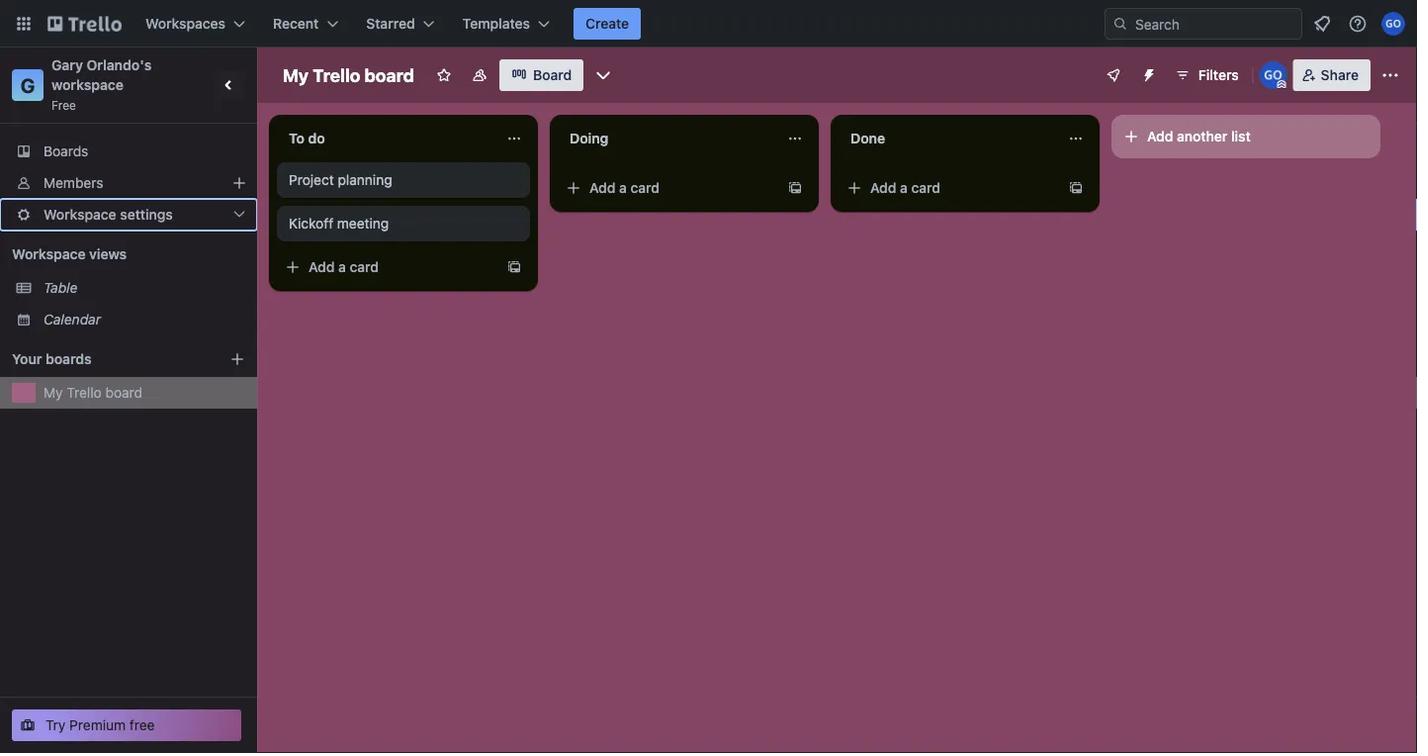 Task type: describe. For each thing, give the bounding box(es) containing it.
trello inside text box
[[313, 64, 361, 86]]

workspace navigation collapse icon image
[[216, 71, 243, 99]]

templates button
[[451, 8, 562, 40]]

a for done
[[901, 180, 908, 196]]

card for to do
[[350, 259, 379, 275]]

boards link
[[0, 136, 257, 167]]

workspaces
[[145, 15, 226, 32]]

Doing text field
[[558, 123, 776, 154]]

board
[[533, 67, 572, 83]]

workspace for workspace settings
[[44, 206, 116, 223]]

recent button
[[261, 8, 351, 40]]

create from template… image
[[507, 259, 522, 275]]

add a card button for to do
[[277, 251, 499, 283]]

workspace for workspace views
[[12, 246, 86, 262]]

boards
[[44, 143, 88, 159]]

done
[[851, 130, 886, 146]]

card for done
[[912, 180, 941, 196]]

your boards
[[12, 351, 92, 367]]

to do
[[289, 130, 325, 146]]

add board image
[[230, 351, 245, 367]]

a for to do
[[339, 259, 346, 275]]

add a card button for doing
[[558, 172, 780, 204]]

add a card for done
[[871, 180, 941, 196]]

search image
[[1113, 16, 1129, 32]]

members link
[[0, 167, 257, 199]]

create from template… image for done
[[1069, 180, 1084, 196]]

g link
[[12, 69, 44, 101]]

1 vertical spatial board
[[105, 384, 143, 401]]

add another list
[[1148, 128, 1251, 144]]

star or unstar board image
[[436, 67, 452, 83]]

create button
[[574, 8, 641, 40]]

share button
[[1294, 59, 1371, 91]]

To do text field
[[277, 123, 495, 154]]

back to home image
[[47, 8, 122, 40]]

add left another at the right top of the page
[[1148, 128, 1174, 144]]

gary
[[51, 57, 83, 73]]

customize views image
[[594, 65, 614, 85]]

add for doing
[[590, 180, 616, 196]]

a for doing
[[620, 180, 627, 196]]

Done text field
[[839, 123, 1057, 154]]

kickoff
[[289, 215, 334, 232]]

create
[[586, 15, 629, 32]]

workspace visible image
[[472, 67, 488, 83]]

show menu image
[[1381, 65, 1401, 85]]

open information menu image
[[1349, 14, 1368, 34]]

project planning
[[289, 172, 392, 188]]

card for doing
[[631, 180, 660, 196]]

board inside text box
[[365, 64, 415, 86]]

planning
[[338, 172, 392, 188]]

try premium free button
[[12, 709, 241, 741]]

add for done
[[871, 180, 897, 196]]

share
[[1322, 67, 1360, 83]]

Board name text field
[[273, 59, 424, 91]]



Task type: vqa. For each thing, say whether or not it's contained in the screenshot.
"create"
yes



Task type: locate. For each thing, give the bounding box(es) containing it.
do
[[308, 130, 325, 146]]

add a card button
[[558, 172, 780, 204], [839, 172, 1061, 204], [277, 251, 499, 283]]

add a card down done
[[871, 180, 941, 196]]

0 horizontal spatial gary orlando (garyorlando) image
[[1260, 61, 1288, 89]]

table link
[[44, 278, 245, 298]]

0 horizontal spatial add a card button
[[277, 251, 499, 283]]

gary orlando (garyorlando) image
[[1382, 12, 1406, 36], [1260, 61, 1288, 89]]

0 horizontal spatial card
[[350, 259, 379, 275]]

2 horizontal spatial add a card button
[[839, 172, 1061, 204]]

boards
[[46, 351, 92, 367]]

my trello board down starred
[[283, 64, 415, 86]]

my trello board
[[283, 64, 415, 86], [44, 384, 143, 401]]

1 vertical spatial trello
[[67, 384, 102, 401]]

board down starred
[[365, 64, 415, 86]]

Search field
[[1129, 9, 1302, 39]]

templates
[[463, 15, 530, 32]]

workspace views
[[12, 246, 127, 262]]

1 horizontal spatial add a card
[[590, 180, 660, 196]]

add another list button
[[1112, 115, 1381, 158]]

add a card down doing
[[590, 180, 660, 196]]

a down kickoff meeting
[[339, 259, 346, 275]]

1 horizontal spatial a
[[620, 180, 627, 196]]

kickoff meeting
[[289, 215, 389, 232]]

1 vertical spatial gary orlando (garyorlando) image
[[1260, 61, 1288, 89]]

0 vertical spatial my trello board
[[283, 64, 415, 86]]

0 horizontal spatial trello
[[67, 384, 102, 401]]

workspace settings
[[44, 206, 173, 223]]

doing
[[570, 130, 609, 146]]

workspace up table
[[12, 246, 86, 262]]

add down done
[[871, 180, 897, 196]]

1 horizontal spatial gary orlando (garyorlando) image
[[1382, 12, 1406, 36]]

a
[[620, 180, 627, 196], [901, 180, 908, 196], [339, 259, 346, 275]]

1 horizontal spatial create from template… image
[[1069, 180, 1084, 196]]

add a card
[[590, 180, 660, 196], [871, 180, 941, 196], [309, 259, 379, 275]]

2 horizontal spatial card
[[912, 180, 941, 196]]

add a card for doing
[[590, 180, 660, 196]]

add a card button down done text box
[[839, 172, 1061, 204]]

try premium free
[[46, 717, 155, 733]]

workspace settings button
[[0, 199, 257, 231]]

add for to do
[[309, 259, 335, 275]]

2 horizontal spatial a
[[901, 180, 908, 196]]

2 horizontal spatial add a card
[[871, 180, 941, 196]]

a down done text box
[[901, 180, 908, 196]]

filters button
[[1169, 59, 1245, 91]]

meeting
[[337, 215, 389, 232]]

0 horizontal spatial add a card
[[309, 259, 379, 275]]

my
[[283, 64, 309, 86], [44, 384, 63, 401]]

another
[[1178, 128, 1228, 144]]

settings
[[120, 206, 173, 223]]

primary element
[[0, 0, 1418, 47]]

1 horizontal spatial my trello board
[[283, 64, 415, 86]]

orlando's
[[87, 57, 152, 73]]

gary orlando's workspace link
[[51, 57, 155, 93]]

gary orlando (garyorlando) image right filters
[[1260, 61, 1288, 89]]

0 vertical spatial gary orlando (garyorlando) image
[[1382, 12, 1406, 36]]

power ups image
[[1106, 67, 1122, 83]]

1 vertical spatial my
[[44, 384, 63, 401]]

free
[[51, 98, 76, 112]]

kickoff meeting link
[[289, 214, 518, 234]]

add a card button for done
[[839, 172, 1061, 204]]

0 horizontal spatial create from template… image
[[788, 180, 803, 196]]

g
[[20, 73, 35, 96]]

this member is an admin of this board. image
[[1278, 80, 1287, 89]]

my trello board inside text box
[[283, 64, 415, 86]]

0 vertical spatial my
[[283, 64, 309, 86]]

gary orlando (garyorlando) image right "open information menu" icon
[[1382, 12, 1406, 36]]

workspace
[[51, 77, 124, 93]]

trello down recent dropdown button
[[313, 64, 361, 86]]

workspace
[[44, 206, 116, 223], [12, 246, 86, 262]]

starred
[[366, 15, 415, 32]]

a down doing text box
[[620, 180, 627, 196]]

my down your boards
[[44, 384, 63, 401]]

1 horizontal spatial card
[[631, 180, 660, 196]]

card
[[631, 180, 660, 196], [912, 180, 941, 196], [350, 259, 379, 275]]

calendar
[[44, 311, 101, 328]]

your
[[12, 351, 42, 367]]

premium
[[69, 717, 126, 733]]

trello down boards
[[67, 384, 102, 401]]

1 vertical spatial workspace
[[12, 246, 86, 262]]

my inside text box
[[283, 64, 309, 86]]

board
[[365, 64, 415, 86], [105, 384, 143, 401]]

1 vertical spatial my trello board
[[44, 384, 143, 401]]

my trello board link
[[44, 383, 245, 403]]

1 create from template… image from the left
[[788, 180, 803, 196]]

workspaces button
[[134, 8, 257, 40]]

members
[[44, 175, 103, 191]]

0 horizontal spatial my trello board
[[44, 384, 143, 401]]

gary orlando's workspace free
[[51, 57, 155, 112]]

add down the kickoff
[[309, 259, 335, 275]]

table
[[44, 280, 78, 296]]

try
[[46, 717, 66, 733]]

add down doing
[[590, 180, 616, 196]]

2 create from template… image from the left
[[1069, 180, 1084, 196]]

free
[[130, 717, 155, 733]]

views
[[89, 246, 127, 262]]

filters
[[1199, 67, 1240, 83]]

my trello board down your boards with 1 items element on the top left of page
[[44, 384, 143, 401]]

0 vertical spatial board
[[365, 64, 415, 86]]

board down your boards with 1 items element on the top left of page
[[105, 384, 143, 401]]

trello
[[313, 64, 361, 86], [67, 384, 102, 401]]

my down recent
[[283, 64, 309, 86]]

starred button
[[355, 8, 447, 40]]

add a card down kickoff meeting
[[309, 259, 379, 275]]

0 horizontal spatial board
[[105, 384, 143, 401]]

to
[[289, 130, 305, 146]]

0 horizontal spatial a
[[339, 259, 346, 275]]

0 horizontal spatial my
[[44, 384, 63, 401]]

workspace down members
[[44, 206, 116, 223]]

card down done text box
[[912, 180, 941, 196]]

recent
[[273, 15, 319, 32]]

card down doing text box
[[631, 180, 660, 196]]

add a card button down doing text box
[[558, 172, 780, 204]]

1 horizontal spatial trello
[[313, 64, 361, 86]]

calendar link
[[44, 310, 245, 330]]

create from template… image for doing
[[788, 180, 803, 196]]

1 horizontal spatial add a card button
[[558, 172, 780, 204]]

card down the meeting
[[350, 259, 379, 275]]

create from template… image
[[788, 180, 803, 196], [1069, 180, 1084, 196]]

add a card for to do
[[309, 259, 379, 275]]

add a card button down "kickoff meeting" link
[[277, 251, 499, 283]]

0 vertical spatial workspace
[[44, 206, 116, 223]]

0 vertical spatial trello
[[313, 64, 361, 86]]

automation image
[[1134, 59, 1161, 87]]

0 notifications image
[[1311, 12, 1335, 36]]

1 horizontal spatial board
[[365, 64, 415, 86]]

your boards with 1 items element
[[12, 347, 200, 371]]

board link
[[500, 59, 584, 91]]

workspace inside popup button
[[44, 206, 116, 223]]

list
[[1232, 128, 1251, 144]]

1 horizontal spatial my
[[283, 64, 309, 86]]

add
[[1148, 128, 1174, 144], [590, 180, 616, 196], [871, 180, 897, 196], [309, 259, 335, 275]]

project
[[289, 172, 334, 188]]

project planning link
[[289, 170, 518, 190]]

switch to… image
[[14, 14, 34, 34]]



